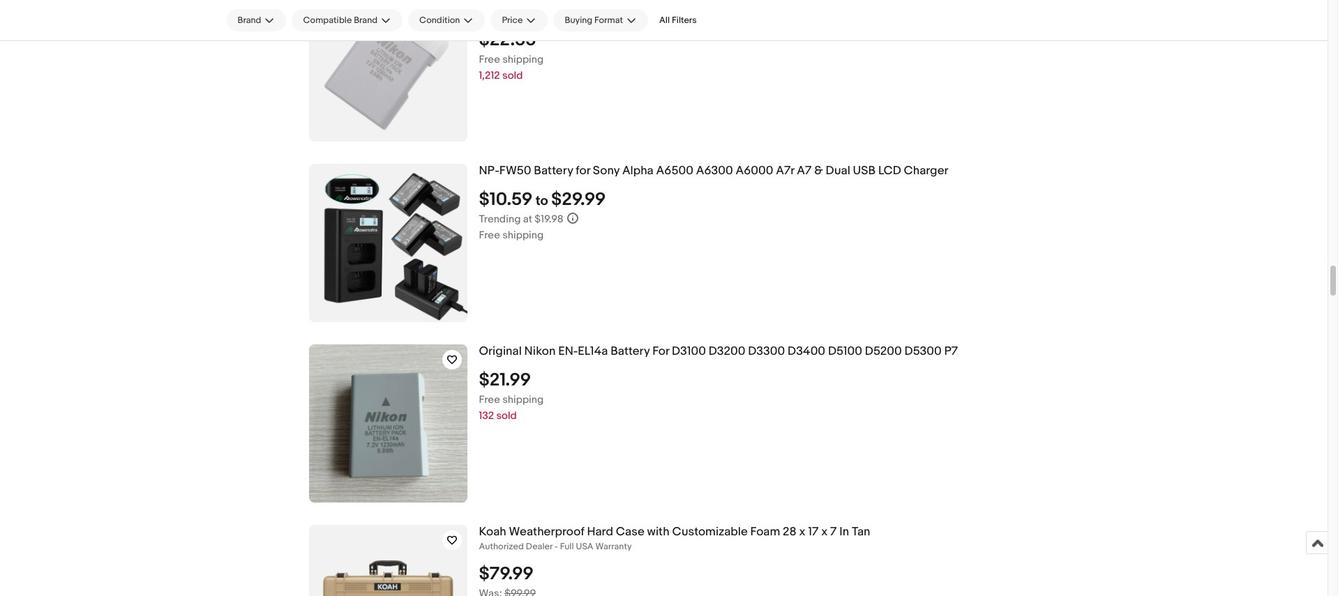 Task type: describe. For each thing, give the bounding box(es) containing it.
dealer
[[526, 541, 553, 553]]

free for $22.55
[[479, 53, 500, 66]]

en-
[[559, 345, 578, 359]]

koah
[[479, 526, 506, 540]]

alpha
[[622, 164, 654, 178]]

$10.59 to $29.99
[[479, 189, 606, 211]]

$10.59
[[479, 189, 533, 211]]

koah weatherproof hard case with customizable foam 28 x 17 x 7 in tan link
[[479, 526, 1173, 540]]

sony
[[593, 164, 620, 178]]

compatible brand button
[[292, 9, 403, 31]]

a6000
[[736, 164, 774, 178]]

a6300
[[696, 164, 733, 178]]

customizable
[[672, 526, 748, 540]]

price button
[[491, 9, 548, 31]]

sold for $21.99
[[497, 410, 517, 423]]

hard
[[587, 526, 613, 540]]

shipping for $22.55
[[503, 53, 544, 66]]

filters
[[672, 15, 697, 26]]

-
[[555, 541, 558, 553]]

Authorized Dealer - Full USA Warranty text field
[[479, 541, 1173, 553]]

warranty
[[596, 541, 632, 553]]

1 brand from the left
[[238, 15, 261, 26]]

buying format button
[[554, 9, 648, 31]]

usb
[[853, 164, 876, 178]]

original
[[479, 345, 522, 359]]

17
[[809, 526, 819, 540]]

fw50
[[500, 164, 532, 178]]

sold for $22.55
[[503, 69, 523, 82]]

np-fw50 battery for sony alpha a6500 a6300 a6000 a7r a7 & dual usb lcd charger link
[[479, 164, 1173, 179]]

a6500
[[656, 164, 694, 178]]

condition button
[[408, 9, 485, 31]]

format
[[595, 15, 623, 26]]

$29.99
[[551, 189, 606, 211]]

tan
[[852, 526, 871, 540]]

el14a
[[578, 345, 608, 359]]

d5200
[[865, 345, 902, 359]]

koah weatherproof hard case with customizable foam 28 x 17 x 7 in tan authorized dealer - full usa warranty
[[479, 526, 871, 553]]

a7
[[797, 164, 812, 178]]

trending at $19.98
[[479, 213, 564, 226]]

np-fw50 battery for sony alpha a6500 a6300 a6000 a7r a7 & dual usb lcd charger image
[[309, 164, 467, 322]]

2 shipping from the top
[[503, 229, 544, 242]]

d3400
[[788, 345, 826, 359]]

4.5 out of 5 stars image
[[479, 5, 535, 19]]

price
[[502, 15, 523, 26]]

all
[[660, 15, 670, 26]]

dual
[[826, 164, 851, 178]]

compatible
[[303, 15, 352, 26]]

in
[[840, 526, 849, 540]]

2 free from the top
[[479, 229, 500, 242]]



Task type: locate. For each thing, give the bounding box(es) containing it.
0 horizontal spatial battery
[[534, 164, 573, 178]]

for
[[653, 345, 669, 359]]

koah weatherproof hard case with customizable foam 28 x 17 x 7 in tan image
[[309, 526, 467, 597]]

2 vertical spatial free
[[479, 394, 500, 407]]

sold inside $22.55 free shipping 1,212 sold
[[503, 69, 523, 82]]

a7r
[[776, 164, 795, 178]]

buying format
[[565, 15, 623, 26]]

7
[[831, 526, 837, 540]]

3 shipping from the top
[[503, 394, 544, 407]]

0 vertical spatial free
[[479, 53, 500, 66]]

d5300
[[905, 345, 942, 359]]

original nikon en-el14a battery for d3100 d3200 d3300 d3400 d5100 d5200 d5300 p7
[[479, 345, 958, 359]]

battery
[[534, 164, 573, 178], [611, 345, 650, 359]]

charger
[[904, 164, 949, 178]]

d3200
[[709, 345, 746, 359]]

p7
[[945, 345, 958, 359]]

at
[[523, 213, 532, 226]]

for
[[576, 164, 590, 178]]

original nikon en-el14a battery for d3100 d3200 d3300 d3400 d5100 d5200 d5300 p7 image
[[309, 345, 467, 503]]

28
[[783, 526, 797, 540]]

free for $21.99
[[479, 394, 500, 407]]

all filters button
[[654, 9, 703, 31]]

full
[[560, 541, 574, 553]]

$22.55
[[479, 29, 536, 51]]

x left the 17
[[800, 526, 806, 540]]

d3100
[[672, 345, 706, 359]]

sold
[[503, 69, 523, 82], [497, 410, 517, 423]]

shipping for $21.99
[[503, 394, 544, 407]]

shipping
[[503, 53, 544, 66], [503, 229, 544, 242], [503, 394, 544, 407]]

2 vertical spatial shipping
[[503, 394, 544, 407]]

authorized
[[479, 541, 524, 553]]

np-
[[479, 164, 500, 178]]

free up 132
[[479, 394, 500, 407]]

buying
[[565, 15, 593, 26]]

1 free from the top
[[479, 53, 500, 66]]

0 vertical spatial battery
[[534, 164, 573, 178]]

battery left "for"
[[611, 345, 650, 359]]

1 x from the left
[[800, 526, 806, 540]]

shipping down trending at $19.98 on the top
[[503, 229, 544, 242]]

1,212
[[479, 69, 500, 82]]

to
[[536, 193, 548, 209]]

all filters
[[660, 15, 697, 26]]

brand button
[[226, 9, 286, 31]]

original nikon en-el14a battery for d5300 d5200 d5100 d3300 p7800 p7700 mh-24 image
[[309, 0, 467, 142]]

foam
[[751, 526, 780, 540]]

nikon
[[525, 345, 556, 359]]

$21.99 free shipping 132 sold
[[479, 370, 544, 423]]

3 free from the top
[[479, 394, 500, 407]]

shipping down $22.55
[[503, 53, 544, 66]]

$79.99
[[479, 564, 534, 585]]

1 vertical spatial sold
[[497, 410, 517, 423]]

lcd
[[879, 164, 902, 178]]

free shipping
[[479, 229, 544, 242]]

$19.98
[[535, 213, 564, 226]]

free inside $21.99 free shipping 132 sold
[[479, 394, 500, 407]]

1 horizontal spatial x
[[822, 526, 828, 540]]

condition
[[420, 15, 460, 26]]

1 vertical spatial battery
[[611, 345, 650, 359]]

shipping inside $21.99 free shipping 132 sold
[[503, 394, 544, 407]]

$21.99
[[479, 370, 531, 391]]

with
[[647, 526, 670, 540]]

sold right 132
[[497, 410, 517, 423]]

sold right the 1,212
[[503, 69, 523, 82]]

battery left for
[[534, 164, 573, 178]]

brand
[[238, 15, 261, 26], [354, 15, 378, 26]]

1 horizontal spatial brand
[[354, 15, 378, 26]]

0 vertical spatial shipping
[[503, 53, 544, 66]]

d5100
[[828, 345, 863, 359]]

(84) link
[[479, 5, 556, 19]]

x
[[800, 526, 806, 540], [822, 526, 828, 540]]

1 horizontal spatial battery
[[611, 345, 650, 359]]

shipping down $21.99
[[503, 394, 544, 407]]

trending
[[479, 213, 521, 226]]

shipping inside $22.55 free shipping 1,212 sold
[[503, 53, 544, 66]]

free down trending
[[479, 229, 500, 242]]

free
[[479, 53, 500, 66], [479, 229, 500, 242], [479, 394, 500, 407]]

free inside $22.55 free shipping 1,212 sold
[[479, 53, 500, 66]]

$22.55 free shipping 1,212 sold
[[479, 29, 544, 82]]

2 x from the left
[[822, 526, 828, 540]]

1 vertical spatial free
[[479, 229, 500, 242]]

np-fw50 battery for sony alpha a6500 a6300 a6000 a7r a7 & dual usb lcd charger
[[479, 164, 949, 178]]

1 vertical spatial shipping
[[503, 229, 544, 242]]

0 horizontal spatial x
[[800, 526, 806, 540]]

free up the 1,212
[[479, 53, 500, 66]]

0 vertical spatial sold
[[503, 69, 523, 82]]

compatible brand
[[303, 15, 378, 26]]

1 shipping from the top
[[503, 53, 544, 66]]

original nikon en-el14a battery for d3100 d3200 d3300 d3400 d5100 d5200 d5300 p7 link
[[479, 345, 1173, 359]]

132
[[479, 410, 494, 423]]

(84)
[[541, 8, 556, 19]]

0 horizontal spatial brand
[[238, 15, 261, 26]]

case
[[616, 526, 645, 540]]

sold inside $21.99 free shipping 132 sold
[[497, 410, 517, 423]]

weatherproof
[[509, 526, 585, 540]]

2 brand from the left
[[354, 15, 378, 26]]

x left the '7'
[[822, 526, 828, 540]]

usa
[[576, 541, 594, 553]]

&
[[815, 164, 823, 178]]

d3300
[[748, 345, 785, 359]]



Task type: vqa. For each thing, say whether or not it's contained in the screenshot.
under to the top
no



